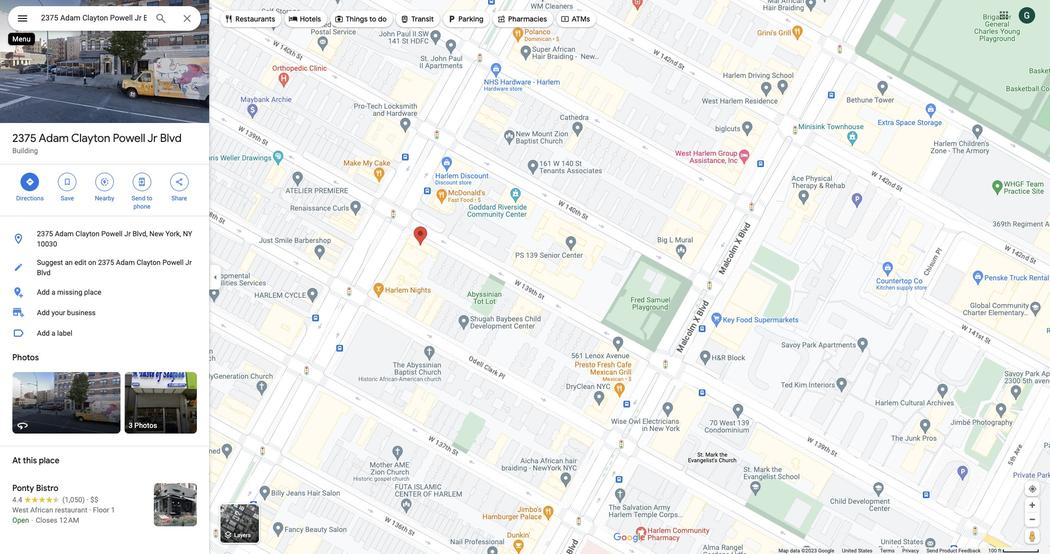 Task type: vqa. For each thing, say whether or not it's contained in the screenshot.


Task type: locate. For each thing, give the bounding box(es) containing it.
suggest
[[37, 258, 63, 267]]

1 vertical spatial clayton
[[76, 230, 100, 238]]

place right missing
[[84, 288, 101, 296]]

floor
[[93, 506, 109, 514]]

clayton up 
[[71, 131, 110, 146]]

at this place
[[12, 456, 59, 466]]

adam inside 2375 adam clayton powell jr blvd building
[[39, 131, 69, 146]]

0 vertical spatial to
[[369, 14, 376, 24]]

0 vertical spatial send
[[132, 195, 145, 202]]

a for missing
[[51, 288, 55, 296]]

0 vertical spatial clayton
[[71, 131, 110, 146]]

2375 up the building at the top
[[12, 131, 36, 146]]

2 horizontal spatial 2375
[[98, 258, 114, 267]]

None field
[[41, 12, 147, 24]]

 search field
[[8, 6, 201, 33]]

0 vertical spatial jr
[[147, 131, 157, 146]]

adam up 
[[39, 131, 69, 146]]

none field inside 2375 adam clayton powell jr blvd, new york, ny 10030 field
[[41, 12, 147, 24]]

united states button
[[842, 548, 873, 554]]

1 horizontal spatial to
[[369, 14, 376, 24]]

1 vertical spatial powell
[[101, 230, 123, 238]]

footer
[[779, 548, 988, 554]]

0 horizontal spatial send
[[132, 195, 145, 202]]

2375 up 10030 in the left top of the page
[[37, 230, 53, 238]]

google account: greg robinson  
(robinsongreg175@gmail.com) image
[[1019, 7, 1035, 23]]

blvd down suggest
[[37, 269, 51, 277]]

powell inside 2375 adam clayton powell jr blvd, new york, ny 10030
[[101, 230, 123, 238]]

clayton down new
[[137, 258, 161, 267]]

1 horizontal spatial jr
[[147, 131, 157, 146]]

0 horizontal spatial ·
[[87, 496, 88, 504]]

add inside add your business link
[[37, 309, 50, 317]]

2 horizontal spatial jr
[[185, 258, 192, 267]]

1 horizontal spatial photos
[[134, 421, 157, 430]]

0 vertical spatial adam
[[39, 131, 69, 146]]

pharmacies
[[508, 14, 547, 24]]

a left label
[[51, 329, 55, 337]]

2375 inside suggest an edit on 2375 adam clayton powell jr blvd
[[98, 258, 114, 267]]

send up phone
[[132, 195, 145, 202]]

1
[[111, 506, 115, 514]]

(1,050)
[[62, 496, 85, 504]]

jr
[[147, 131, 157, 146], [124, 230, 131, 238], [185, 258, 192, 267]]

2 vertical spatial add
[[37, 329, 50, 337]]

data
[[790, 548, 800, 554]]


[[447, 13, 456, 25]]

12 am
[[59, 516, 79, 525]]

3 add from the top
[[37, 329, 50, 337]]

label
[[57, 329, 72, 337]]

1 vertical spatial send
[[927, 548, 938, 554]]

place
[[84, 288, 101, 296], [39, 456, 59, 466]]

2 vertical spatial powell
[[162, 258, 184, 267]]

· $$
[[87, 496, 98, 504]]


[[289, 13, 298, 25]]

clayton inside 2375 adam clayton powell jr blvd, new york, ny 10030
[[76, 230, 100, 238]]

0 horizontal spatial to
[[147, 195, 152, 202]]


[[137, 176, 147, 188]]

suggest an edit on 2375 adam clayton powell jr blvd
[[37, 258, 192, 277]]

add a missing place button
[[0, 282, 209, 303]]

blvd inside 2375 adam clayton powell jr blvd building
[[160, 131, 182, 146]]

york,
[[165, 230, 181, 238]]

2 vertical spatial clayton
[[137, 258, 161, 267]]

2 a from the top
[[51, 329, 55, 337]]

1 horizontal spatial place
[[84, 288, 101, 296]]

0 vertical spatial place
[[84, 288, 101, 296]]

· down '· $$'
[[89, 506, 91, 514]]

powell down york,
[[162, 258, 184, 267]]

clayton
[[71, 131, 110, 146], [76, 230, 100, 238], [137, 258, 161, 267]]

1 vertical spatial blvd
[[37, 269, 51, 277]]

zoom in image
[[1029, 501, 1036, 509]]


[[497, 13, 506, 25]]

price: moderate image
[[90, 496, 98, 504]]

1 vertical spatial to
[[147, 195, 152, 202]]

add a label button
[[0, 323, 209, 344]]

to
[[369, 14, 376, 24], [147, 195, 152, 202]]

a left missing
[[51, 288, 55, 296]]

0 horizontal spatial blvd
[[37, 269, 51, 277]]

add inside the 'add a missing place' button
[[37, 288, 50, 296]]

add inside add a label button
[[37, 329, 50, 337]]

1 horizontal spatial blvd
[[160, 131, 182, 146]]

 atms
[[560, 13, 590, 25]]

jr inside 2375 adam clayton powell jr blvd, new york, ny 10030
[[124, 230, 131, 238]]

on
[[88, 258, 96, 267]]


[[560, 13, 570, 25]]

send inside button
[[927, 548, 938, 554]]

2 vertical spatial 2375
[[98, 258, 114, 267]]

· inside west african restaurant · floor 1 open ⋅ closes 12 am
[[89, 506, 91, 514]]

ft
[[998, 548, 1002, 554]]

zoom out image
[[1029, 516, 1036, 524]]

0 horizontal spatial place
[[39, 456, 59, 466]]


[[334, 13, 344, 25]]

1 vertical spatial add
[[37, 309, 50, 317]]

2375 inside 2375 adam clayton powell jr blvd building
[[12, 131, 36, 146]]

2375 right on
[[98, 258, 114, 267]]

blvd up 
[[160, 131, 182, 146]]

1 vertical spatial jr
[[124, 230, 131, 238]]

add left label
[[37, 329, 50, 337]]

clayton up on
[[76, 230, 100, 238]]

2375 Adam Clayton Powell Jr Blvd, New York, NY 10030 field
[[8, 6, 201, 31]]

2 vertical spatial adam
[[116, 258, 135, 267]]

photos
[[12, 353, 39, 363], [134, 421, 157, 430]]

ponty
[[12, 484, 34, 494]]

powell inside 2375 adam clayton powell jr blvd building
[[113, 131, 145, 146]]

to inside  things to do
[[369, 14, 376, 24]]

0 horizontal spatial 2375
[[12, 131, 36, 146]]

add left your
[[37, 309, 50, 317]]

1 vertical spatial a
[[51, 329, 55, 337]]

clayton inside suggest an edit on 2375 adam clayton powell jr blvd
[[137, 258, 161, 267]]

4.4 stars 1,050 reviews image
[[12, 495, 85, 505]]

 button
[[8, 6, 37, 33]]

0 vertical spatial 2375
[[12, 131, 36, 146]]


[[16, 11, 29, 26]]

powell
[[113, 131, 145, 146], [101, 230, 123, 238], [162, 258, 184, 267]]

add left missing
[[37, 288, 50, 296]]

1 horizontal spatial ·
[[89, 506, 91, 514]]

things
[[346, 14, 368, 24]]

send
[[132, 195, 145, 202], [927, 548, 938, 554]]

share
[[171, 195, 187, 202]]

ny
[[183, 230, 192, 238]]

0 horizontal spatial photos
[[12, 353, 39, 363]]


[[224, 13, 233, 25]]

do
[[378, 14, 387, 24]]

powell up 
[[113, 131, 145, 146]]

bistro
[[36, 484, 58, 494]]

1 add from the top
[[37, 288, 50, 296]]

your
[[51, 309, 65, 317]]

jr inside 2375 adam clayton powell jr blvd building
[[147, 131, 157, 146]]

map data ©2023 google
[[779, 548, 834, 554]]

$$
[[90, 496, 98, 504]]

add a missing place
[[37, 288, 101, 296]]

send product feedback
[[927, 548, 981, 554]]

footer containing map data ©2023 google
[[779, 548, 988, 554]]

product
[[939, 548, 957, 554]]

0 vertical spatial a
[[51, 288, 55, 296]]

0 vertical spatial powell
[[113, 131, 145, 146]]

send inside 'send to phone'
[[132, 195, 145, 202]]

2375 for blvd,
[[37, 230, 53, 238]]

1 vertical spatial 2375
[[37, 230, 53, 238]]

clayton for blvd,
[[76, 230, 100, 238]]

2 add from the top
[[37, 309, 50, 317]]

to up phone
[[147, 195, 152, 202]]

photos down add a label
[[12, 353, 39, 363]]

1 horizontal spatial send
[[927, 548, 938, 554]]

powell inside suggest an edit on 2375 adam clayton powell jr blvd
[[162, 258, 184, 267]]

new
[[149, 230, 164, 238]]

1 vertical spatial ·
[[89, 506, 91, 514]]

photos right 3
[[134, 421, 157, 430]]

1 vertical spatial adam
[[55, 230, 74, 238]]

place right this
[[39, 456, 59, 466]]

a for label
[[51, 329, 55, 337]]

powell left blvd,
[[101, 230, 123, 238]]

·
[[87, 496, 88, 504], [89, 506, 91, 514]]

add
[[37, 288, 50, 296], [37, 309, 50, 317], [37, 329, 50, 337]]

1 vertical spatial photos
[[134, 421, 157, 430]]

adam up 10030 in the left top of the page
[[55, 230, 74, 238]]

clayton inside 2375 adam clayton powell jr blvd building
[[71, 131, 110, 146]]

adam inside 2375 adam clayton powell jr blvd, new york, ny 10030
[[55, 230, 74, 238]]

jr for blvd
[[147, 131, 157, 146]]

actions for 2375 adam clayton powell jr blvd region
[[0, 165, 209, 216]]

adam
[[39, 131, 69, 146], [55, 230, 74, 238], [116, 258, 135, 267]]

2375 inside 2375 adam clayton powell jr blvd, new york, ny 10030
[[37, 230, 53, 238]]

blvd
[[160, 131, 182, 146], [37, 269, 51, 277]]

⋅
[[31, 516, 34, 525]]

adam down 2375 adam clayton powell jr blvd, new york, ny 10030
[[116, 258, 135, 267]]

3 photos
[[129, 421, 157, 430]]

100
[[988, 548, 997, 554]]

· left price: moderate "icon"
[[87, 496, 88, 504]]

1 a from the top
[[51, 288, 55, 296]]

1 vertical spatial place
[[39, 456, 59, 466]]

2 vertical spatial jr
[[185, 258, 192, 267]]

2375
[[12, 131, 36, 146], [37, 230, 53, 238], [98, 258, 114, 267]]

0 vertical spatial blvd
[[160, 131, 182, 146]]

0 horizontal spatial jr
[[124, 230, 131, 238]]

0 vertical spatial add
[[37, 288, 50, 296]]

to left "do"
[[369, 14, 376, 24]]

send left product
[[927, 548, 938, 554]]

1 horizontal spatial 2375
[[37, 230, 53, 238]]



Task type: describe. For each thing, give the bounding box(es) containing it.
footer inside google maps element
[[779, 548, 988, 554]]

3
[[129, 421, 133, 430]]

open
[[12, 516, 29, 525]]

missing
[[57, 288, 82, 296]]

african
[[30, 506, 53, 514]]

google
[[818, 548, 834, 554]]

100 ft button
[[988, 548, 1039, 554]]

privacy
[[902, 548, 919, 554]]

2375 adam clayton powell jr blvd, new york, ny 10030 button
[[0, 225, 209, 253]]

layers
[[234, 532, 251, 539]]

add your business link
[[0, 303, 209, 323]]

jr inside suggest an edit on 2375 adam clayton powell jr blvd
[[185, 258, 192, 267]]

this
[[23, 456, 37, 466]]

add for add a missing place
[[37, 288, 50, 296]]

closes
[[36, 516, 57, 525]]

states
[[858, 548, 873, 554]]

united
[[842, 548, 857, 554]]

 pharmacies
[[497, 13, 547, 25]]

show street view coverage image
[[1025, 529, 1040, 544]]

clayton for blvd
[[71, 131, 110, 146]]

add for add a label
[[37, 329, 50, 337]]

restaurants
[[235, 14, 275, 24]]

atms
[[572, 14, 590, 24]]

3 photos button
[[125, 372, 197, 434]]

send product feedback button
[[927, 548, 981, 554]]

add your business
[[37, 309, 96, 317]]

map
[[779, 548, 789, 554]]

save
[[61, 195, 74, 202]]

 restaurants
[[224, 13, 275, 25]]

parking
[[458, 14, 483, 24]]

send for send to phone
[[132, 195, 145, 202]]

 hotels
[[289, 13, 321, 25]]

blvd,
[[132, 230, 148, 238]]

united states
[[842, 548, 873, 554]]


[[63, 176, 72, 188]]


[[25, 176, 35, 188]]

terms
[[880, 548, 895, 554]]

business
[[67, 309, 96, 317]]

west african restaurant · floor 1 open ⋅ closes 12 am
[[12, 506, 115, 525]]

privacy button
[[902, 548, 919, 554]]

an
[[65, 258, 73, 267]]

phone
[[133, 203, 150, 210]]

jr for blvd,
[[124, 230, 131, 238]]

100 ft
[[988, 548, 1002, 554]]

collapse side panel image
[[210, 271, 221, 283]]

hotels
[[300, 14, 321, 24]]

add for add your business
[[37, 309, 50, 317]]

ponty bistro
[[12, 484, 58, 494]]

adam inside suggest an edit on 2375 adam clayton powell jr blvd
[[116, 258, 135, 267]]

photos inside "button"
[[134, 421, 157, 430]]


[[400, 13, 409, 25]]

suggest an edit on 2375 adam clayton powell jr blvd button
[[0, 253, 209, 282]]

©2023
[[801, 548, 817, 554]]

2375 adam clayton powell jr blvd, new york, ny 10030
[[37, 230, 192, 248]]

to inside 'send to phone'
[[147, 195, 152, 202]]

restaurant
[[55, 506, 88, 514]]

4.4
[[12, 496, 22, 504]]

 transit
[[400, 13, 434, 25]]

west
[[12, 506, 28, 514]]

blvd inside suggest an edit on 2375 adam clayton powell jr blvd
[[37, 269, 51, 277]]

at
[[12, 456, 21, 466]]


[[175, 176, 184, 188]]

2375 for blvd
[[12, 131, 36, 146]]

adam for blvd
[[39, 131, 69, 146]]

google maps element
[[0, 0, 1050, 554]]

adam for blvd,
[[55, 230, 74, 238]]

2375 adam clayton powell jr blvd main content
[[0, 0, 209, 554]]

10030
[[37, 240, 57, 248]]

add a label
[[37, 329, 72, 337]]

terms button
[[880, 548, 895, 554]]

0 vertical spatial photos
[[12, 353, 39, 363]]

show your location image
[[1028, 485, 1037, 494]]


[[100, 176, 109, 188]]

 things to do
[[334, 13, 387, 25]]

nearby
[[95, 195, 114, 202]]

powell for blvd,
[[101, 230, 123, 238]]

feedback
[[959, 548, 981, 554]]

transit
[[411, 14, 434, 24]]

2375 adam clayton powell jr blvd building
[[12, 131, 182, 155]]

send for send product feedback
[[927, 548, 938, 554]]

 parking
[[447, 13, 483, 25]]

edit
[[74, 258, 86, 267]]

directions
[[16, 195, 44, 202]]

place inside the 'add a missing place' button
[[84, 288, 101, 296]]

powell for blvd
[[113, 131, 145, 146]]

0 vertical spatial ·
[[87, 496, 88, 504]]



